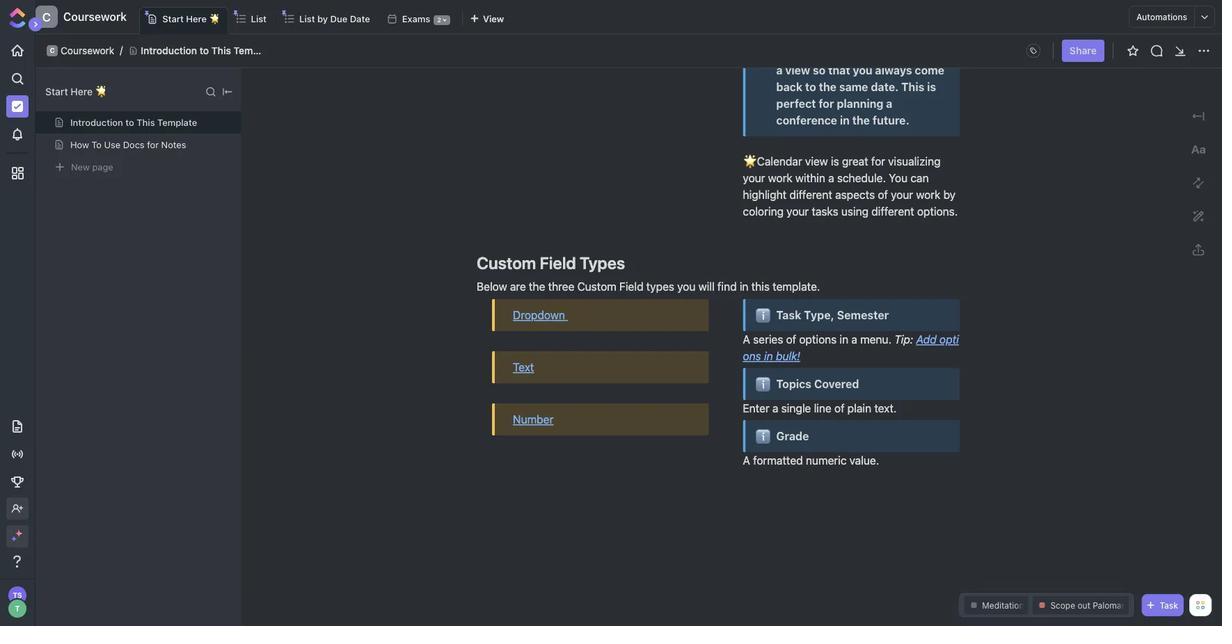 Task type: locate. For each thing, give the bounding box(es) containing it.
0 horizontal spatial of
[[787, 333, 797, 346]]

1 horizontal spatial is
[[928, 80, 937, 94]]

for inside the visualize your tasks in a traditional calendar, sync tasks to google calendars, and set up a view so that you always come back to the same date. this is perfect for planning a conference in the future.
[[819, 97, 835, 110]]

2 a from the top
[[743, 454, 751, 468]]

1 horizontal spatial 🌟
[[209, 14, 218, 24]]

a up future.
[[887, 97, 893, 110]]

are
[[510, 280, 526, 294]]

ℹ️
[[756, 308, 768, 323], [756, 377, 768, 392], [756, 429, 768, 444]]

🌟 left calendar
[[743, 155, 755, 168]]

work down calendar
[[769, 172, 793, 185]]

view inside 🌟 calendar view is great for visualizing your work within a schedule. you can highlight different aspects of your work by coloring your tasks using different options.
[[806, 155, 829, 168]]

topics
[[777, 378, 812, 391]]

number link
[[513, 413, 554, 427]]

of up bulk!
[[787, 333, 797, 346]]

is
[[928, 80, 937, 94], [832, 155, 840, 168]]

1 horizontal spatial field
[[620, 280, 644, 294]]

2 horizontal spatial this
[[902, 80, 925, 94]]

1 vertical spatial a
[[743, 454, 751, 468]]

task
[[777, 309, 802, 322], [1160, 601, 1179, 611]]

1 vertical spatial start here 🌟
[[45, 86, 105, 97]]

different down within
[[790, 188, 833, 202]]

0 horizontal spatial field
[[540, 253, 576, 273]]

dropdown
[[513, 309, 568, 322]]

of inside 🌟 calendar view is great for visualizing your work within a schedule. you can highlight different aspects of your work by coloring your tasks using different options.
[[878, 188, 889, 202]]

is down come
[[928, 80, 937, 94]]

template down list link
[[234, 45, 276, 56]]

2 vertical spatial for
[[872, 155, 886, 168]]

0 vertical spatial a
[[743, 333, 751, 346]]

list
[[251, 13, 267, 24], [299, 13, 315, 24]]

ℹ️ down enter
[[756, 429, 768, 444]]

custom down types
[[578, 280, 617, 294]]

0 vertical spatial the
[[819, 80, 837, 94]]

series
[[754, 333, 784, 346]]

list left due
[[299, 13, 315, 24]]

sparkle svg 1 image
[[15, 531, 22, 538]]

0 vertical spatial this
[[212, 45, 231, 56]]

1 vertical spatial custom
[[578, 280, 617, 294]]

you
[[853, 64, 873, 77], [678, 280, 696, 294]]

line
[[814, 402, 832, 415]]

1 vertical spatial view
[[806, 155, 829, 168]]

a
[[743, 333, 751, 346], [743, 454, 751, 468]]

0 vertical spatial by
[[318, 13, 328, 24]]

for up conference
[[819, 97, 835, 110]]

grade
[[777, 430, 809, 443]]

coursework down coursework "button"
[[61, 45, 114, 56]]

you inside the visualize your tasks in a traditional calendar, sync tasks to google calendars, and set up a view so that you always come back to the same date. this is perfect for planning a conference in the future.
[[853, 64, 873, 77]]

here down c coursework
[[71, 86, 93, 97]]

different
[[790, 188, 833, 202], [872, 205, 915, 218]]

of
[[878, 188, 889, 202], [787, 333, 797, 346], [835, 402, 845, 415]]

2 ℹ️ from the top
[[756, 377, 768, 392]]

0 vertical spatial is
[[928, 80, 937, 94]]

1 vertical spatial introduction
[[70, 117, 123, 128]]

list for list
[[251, 13, 267, 24]]

tip:
[[895, 333, 917, 346]]

by
[[318, 13, 328, 24], [944, 188, 956, 202]]

1 vertical spatial coursework
[[61, 45, 114, 56]]

of down 'schedule.'
[[878, 188, 889, 202]]

tasks up set
[[916, 30, 945, 44]]

0 vertical spatial tasks
[[855, 14, 884, 27]]

0 vertical spatial view
[[786, 64, 811, 77]]

list link
[[251, 7, 272, 33]]

numeric
[[806, 454, 847, 468]]

1 horizontal spatial tasks
[[855, 14, 884, 27]]

list inside 'list by due date' link
[[299, 13, 315, 24]]

view
[[786, 64, 811, 77], [806, 155, 829, 168]]

highlight
[[743, 188, 787, 202]]

1 horizontal spatial start here 🌟
[[162, 14, 218, 24]]

ℹ️ up series
[[756, 308, 768, 323]]

1 horizontal spatial task
[[1160, 601, 1179, 611]]

1 vertical spatial 🌟
[[95, 86, 105, 97]]

introduction to this template down start here 🌟 link
[[141, 45, 276, 56]]

introduction to this template
[[141, 45, 276, 56], [70, 117, 197, 128]]

coursework
[[63, 10, 127, 23], [61, 45, 114, 56]]

new page
[[71, 162, 113, 172]]

work
[[769, 172, 793, 185], [917, 188, 941, 202]]

1 horizontal spatial custom
[[578, 280, 617, 294]]

this down start here 🌟 link
[[212, 45, 231, 56]]

the right "are"
[[529, 280, 546, 294]]

1 vertical spatial of
[[787, 333, 797, 346]]

1 horizontal spatial the
[[819, 80, 837, 94]]

always
[[876, 64, 913, 77]]

a inside 🌟 calendar view is great for visualizing your work within a schedule. you can highlight different aspects of your work by coloring your tasks using different options.
[[829, 172, 835, 185]]

back
[[777, 80, 803, 94]]

introduction up to
[[70, 117, 123, 128]]

1 horizontal spatial for
[[819, 97, 835, 110]]

ℹ️ for task
[[756, 308, 768, 323]]

bulk!
[[776, 350, 801, 363]]

0 vertical spatial you
[[853, 64, 873, 77]]

0 horizontal spatial is
[[832, 155, 840, 168]]

2 horizontal spatial of
[[878, 188, 889, 202]]

1 list from the left
[[251, 13, 267, 24]]

2 list from the left
[[299, 13, 315, 24]]

0 vertical spatial template
[[234, 45, 276, 56]]

0 vertical spatial introduction
[[141, 45, 197, 56]]

text link
[[513, 361, 534, 374]]

2 vertical spatial 🌟
[[743, 155, 755, 168]]

custom up "are"
[[477, 253, 536, 273]]

0 vertical spatial ℹ️
[[756, 308, 768, 323]]

by up "options." in the right top of the page
[[944, 188, 956, 202]]

0 horizontal spatial task
[[777, 309, 802, 322]]

2 horizontal spatial the
[[853, 114, 871, 127]]

1 horizontal spatial here
[[186, 14, 207, 24]]

2 vertical spatial tasks
[[812, 205, 839, 218]]

2
[[437, 16, 442, 24]]

dropdown menu image
[[1023, 40, 1045, 62]]

this
[[752, 280, 770, 294]]

this up docs
[[137, 117, 155, 128]]

0 horizontal spatial list
[[251, 13, 267, 24]]

tasks inside 🌟 calendar view is great for visualizing your work within a schedule. you can highlight different aspects of your work by coloring your tasks using different options.
[[812, 205, 839, 218]]

1 vertical spatial work
[[917, 188, 941, 202]]

0 horizontal spatial work
[[769, 172, 793, 185]]

your up calendar,
[[828, 14, 852, 27]]

0 horizontal spatial custom
[[477, 253, 536, 273]]

0 vertical spatial start here 🌟
[[162, 14, 218, 24]]

2 horizontal spatial 🌟
[[743, 155, 755, 168]]

start here 🌟
[[162, 14, 218, 24], [45, 86, 105, 97]]

introduction to this template up docs
[[70, 117, 197, 128]]

0 horizontal spatial you
[[678, 280, 696, 294]]

field up three
[[540, 253, 576, 273]]

list inside list link
[[251, 13, 267, 24]]

2 horizontal spatial tasks
[[916, 30, 945, 44]]

coursework inside "button"
[[63, 10, 127, 23]]

0 vertical spatial for
[[819, 97, 835, 110]]

your inside the visualize your tasks in a traditional calendar, sync tasks to google calendars, and set up a view so that you always come back to the same date. this is perfect for planning a conference in the future.
[[828, 14, 852, 27]]

tasks left the 'using'
[[812, 205, 839, 218]]

will
[[699, 280, 715, 294]]

a right enter
[[773, 402, 779, 415]]

0 horizontal spatial 🌟
[[95, 86, 105, 97]]

visualizing
[[889, 155, 941, 168]]

you
[[889, 172, 908, 185]]

your right coloring
[[787, 205, 809, 218]]

a for a series of options in a menu.
[[743, 333, 751, 346]]

🌟 down "coursework" link
[[95, 86, 105, 97]]

0 vertical spatial task
[[777, 309, 802, 322]]

work down the can
[[917, 188, 941, 202]]

1 horizontal spatial by
[[944, 188, 956, 202]]

0 vertical spatial start
[[162, 14, 184, 24]]

0 horizontal spatial here
[[71, 86, 93, 97]]

to up the how to use docs for notes at the top left of page
[[126, 117, 134, 128]]

up
[[935, 47, 949, 60]]

the down so in the top right of the page
[[819, 80, 837, 94]]

opti
[[940, 333, 959, 346]]

1 vertical spatial you
[[678, 280, 696, 294]]

formatted
[[754, 454, 803, 468]]

list right start here 🌟 link
[[251, 13, 267, 24]]

exams link
[[402, 7, 431, 33]]

by left due
[[318, 13, 328, 24]]

a left menu.
[[852, 333, 858, 346]]

1 vertical spatial start
[[45, 86, 68, 97]]

to left google
[[777, 47, 788, 60]]

a
[[899, 14, 906, 27], [777, 64, 783, 77], [887, 97, 893, 110], [829, 172, 835, 185], [852, 333, 858, 346], [773, 402, 779, 415]]

docs
[[123, 140, 145, 150]]

value.
[[850, 454, 880, 468]]

1 horizontal spatial of
[[835, 402, 845, 415]]

the
[[819, 80, 837, 94], [853, 114, 871, 127], [529, 280, 546, 294]]

a right within
[[829, 172, 835, 185]]

1 vertical spatial by
[[944, 188, 956, 202]]

1 horizontal spatial list
[[299, 13, 315, 24]]

1 vertical spatial template
[[157, 117, 197, 128]]

in right ons on the bottom of the page
[[765, 350, 773, 363]]

single
[[782, 402, 812, 415]]

ons
[[743, 350, 762, 363]]

view inside the visualize your tasks in a traditional calendar, sync tasks to google calendars, and set up a view so that you always come back to the same date. this is perfect for planning a conference in the future.
[[786, 64, 811, 77]]

1 vertical spatial task
[[1160, 601, 1179, 611]]

a left formatted
[[743, 454, 751, 468]]

is inside the visualize your tasks in a traditional calendar, sync tasks to google calendars, and set up a view so that you always come back to the same date. this is perfect for planning a conference in the future.
[[928, 80, 937, 94]]

for right great
[[872, 155, 886, 168]]

options
[[800, 333, 837, 346]]

add opti ons in bulk!
[[743, 333, 959, 363]]

1 vertical spatial is
[[832, 155, 840, 168]]

of right 'line'
[[835, 402, 845, 415]]

type,
[[805, 309, 835, 322]]

tasks
[[855, 14, 884, 27], [916, 30, 945, 44], [812, 205, 839, 218]]

2 vertical spatial ℹ️
[[756, 429, 768, 444]]

0 vertical spatial coursework
[[63, 10, 127, 23]]

0 vertical spatial different
[[790, 188, 833, 202]]

same
[[840, 80, 869, 94]]

1 horizontal spatial start
[[162, 14, 184, 24]]

0 horizontal spatial introduction
[[70, 117, 123, 128]]

1 horizontal spatial work
[[917, 188, 941, 202]]

is left great
[[832, 155, 840, 168]]

2 horizontal spatial for
[[872, 155, 886, 168]]

a up ons on the bottom of the page
[[743, 333, 751, 346]]

1 horizontal spatial you
[[853, 64, 873, 77]]

ℹ️ up enter
[[756, 377, 768, 392]]

🌟 left list link
[[209, 14, 218, 24]]

1 horizontal spatial introduction
[[141, 45, 197, 56]]

a up sync
[[899, 14, 906, 27]]

this inside the visualize your tasks in a traditional calendar, sync tasks to google calendars, and set up a view so that you always come back to the same date. this is perfect for planning a conference in the future.
[[902, 80, 925, 94]]

1 vertical spatial introduction to this template
[[70, 117, 197, 128]]

introduction down start here 🌟 link
[[141, 45, 197, 56]]

conference
[[777, 114, 838, 127]]

view up back
[[786, 64, 811, 77]]

template up notes
[[157, 117, 197, 128]]

1 vertical spatial different
[[872, 205, 915, 218]]

coursework up "coursework" link
[[63, 10, 127, 23]]

you left the will
[[678, 280, 696, 294]]

2 vertical spatial this
[[137, 117, 155, 128]]

🌟
[[209, 14, 218, 24], [95, 86, 105, 97], [743, 155, 755, 168]]

this down come
[[902, 80, 925, 94]]

you down calendars,
[[853, 64, 873, 77]]

1 vertical spatial ℹ️
[[756, 377, 768, 392]]

2 vertical spatial of
[[835, 402, 845, 415]]

1 horizontal spatial template
[[234, 45, 276, 56]]

different down you
[[872, 205, 915, 218]]

0 vertical spatial field
[[540, 253, 576, 273]]

0 horizontal spatial for
[[147, 140, 159, 150]]

here left list link
[[186, 14, 207, 24]]

1 a from the top
[[743, 333, 751, 346]]

0 horizontal spatial the
[[529, 280, 546, 294]]

the down planning
[[853, 114, 871, 127]]

0 vertical spatial of
[[878, 188, 889, 202]]

for right docs
[[147, 140, 159, 150]]

1 ℹ️ from the top
[[756, 308, 768, 323]]

planning
[[837, 97, 884, 110]]

c
[[50, 47, 54, 54]]

tasks up calendar,
[[855, 14, 884, 27]]

1 vertical spatial this
[[902, 80, 925, 94]]

list by due date link
[[299, 7, 376, 33]]

field left types
[[620, 280, 644, 294]]

view up within
[[806, 155, 829, 168]]

your
[[828, 14, 852, 27], [743, 172, 766, 185], [891, 188, 914, 202], [787, 205, 809, 218]]



Task type: vqa. For each thing, say whether or not it's contained in the screenshot.
"of"
yes



Task type: describe. For each thing, give the bounding box(es) containing it.
t
[[15, 605, 20, 614]]

3 ℹ️ from the top
[[756, 429, 768, 444]]

add
[[917, 333, 937, 346]]

new
[[71, 162, 90, 172]]

schedule.
[[838, 172, 887, 185]]

how
[[70, 140, 89, 150]]

semester
[[838, 309, 889, 322]]

start here 🌟 link
[[162, 8, 224, 33]]

coursework link
[[61, 45, 114, 57]]

within
[[796, 172, 826, 185]]

aspects
[[836, 188, 875, 202]]

a series of options in a menu.
[[743, 333, 895, 346]]

find
[[718, 280, 737, 294]]

0 vertical spatial custom
[[477, 253, 536, 273]]

list for list by due date
[[299, 13, 315, 24]]

a for a formatted numeric value.
[[743, 454, 751, 468]]

below are the three custom field types you will find in this template.
[[477, 280, 821, 294]]

ts
[[13, 592, 22, 600]]

task for task
[[1160, 601, 1179, 611]]

menu.
[[861, 333, 892, 346]]

notes
[[161, 140, 186, 150]]

ℹ️ for topics
[[756, 377, 768, 392]]

so
[[813, 64, 826, 77]]

can
[[911, 172, 929, 185]]

0 horizontal spatial start
[[45, 86, 68, 97]]

1 horizontal spatial this
[[212, 45, 231, 56]]

1 vertical spatial for
[[147, 140, 159, 150]]

1 horizontal spatial different
[[872, 205, 915, 218]]

use
[[104, 140, 121, 150]]

set
[[915, 47, 932, 60]]

in right options
[[840, 333, 849, 346]]

automations button
[[1130, 6, 1195, 27]]

0 vertical spatial introduction to this template
[[141, 45, 276, 56]]

0 horizontal spatial template
[[157, 117, 197, 128]]

for inside 🌟 calendar view is great for visualizing your work within a schedule. you can highlight different aspects of your work by coloring your tasks using different options.
[[872, 155, 886, 168]]

number
[[513, 413, 554, 427]]

three
[[548, 280, 575, 294]]

types
[[647, 280, 675, 294]]

in inside add opti ons in bulk!
[[765, 350, 773, 363]]

your down you
[[891, 188, 914, 202]]

2 button
[[431, 11, 454, 29]]

task type, semester
[[777, 309, 889, 322]]

sync
[[887, 30, 913, 44]]

task for task type, semester
[[777, 309, 802, 322]]

🌟 calendar view is great for visualizing your work within a schedule. you can highlight different aspects of your work by coloring your tasks using different options.
[[743, 155, 959, 218]]

how to use docs for notes
[[70, 140, 186, 150]]

traditional
[[777, 30, 832, 44]]

using
[[842, 205, 869, 218]]

0 vertical spatial work
[[769, 172, 793, 185]]

template.
[[773, 280, 821, 294]]

exams
[[402, 13, 431, 24]]

calendars,
[[831, 47, 890, 60]]

that
[[829, 64, 851, 77]]

1 vertical spatial here
[[71, 86, 93, 97]]

in up sync
[[887, 14, 896, 27]]

in down planning
[[840, 114, 850, 127]]

to
[[92, 140, 102, 150]]

by inside 🌟 calendar view is great for visualizing your work within a schedule. you can highlight different aspects of your work by coloring your tasks using different options.
[[944, 188, 956, 202]]

covered
[[815, 378, 860, 391]]

visualize
[[777, 14, 825, 27]]

future.
[[873, 114, 910, 127]]

a formatted numeric value.
[[743, 454, 880, 468]]

🌟 inside 🌟 calendar view is great for visualizing your work within a schedule. you can highlight different aspects of your work by coloring your tasks using different options.
[[743, 155, 755, 168]]

ts t
[[13, 592, 22, 614]]

to down start here 🌟 link
[[200, 45, 209, 56]]

1 vertical spatial the
[[853, 114, 871, 127]]

add opti ons in bulk! link
[[743, 333, 959, 363]]

text
[[513, 361, 534, 374]]

great
[[843, 155, 869, 168]]

view button
[[464, 7, 511, 34]]

1 vertical spatial field
[[620, 280, 644, 294]]

google
[[791, 47, 829, 60]]

0 vertical spatial 🌟
[[209, 14, 218, 24]]

plain
[[848, 402, 872, 415]]

date
[[350, 13, 370, 24]]

perfect
[[777, 97, 817, 110]]

list by due date
[[299, 13, 370, 24]]

0 horizontal spatial different
[[790, 188, 833, 202]]

to down so in the top right of the page
[[806, 80, 817, 94]]

topics covered
[[777, 378, 860, 391]]

due
[[330, 13, 348, 24]]

text.
[[875, 402, 897, 415]]

0 horizontal spatial start here 🌟
[[45, 86, 105, 97]]

2 vertical spatial the
[[529, 280, 546, 294]]

visualize your tasks in a traditional calendar, sync tasks to google calendars, and set up a view so that you always come back to the same date. this is perfect for planning a conference in the future.
[[777, 14, 951, 127]]

coloring
[[743, 205, 784, 218]]

share
[[1070, 45, 1098, 56]]

a up back
[[777, 64, 783, 77]]

your up highlight at the top of the page
[[743, 172, 766, 185]]

sparkle svg 2 image
[[11, 537, 16, 542]]

c coursework
[[50, 45, 114, 56]]

custom field types
[[477, 253, 625, 273]]

and
[[892, 47, 912, 60]]

dropdown link
[[513, 309, 568, 322]]

0 vertical spatial here
[[186, 14, 207, 24]]

date.
[[871, 80, 899, 94]]

automations
[[1137, 12, 1188, 22]]

types
[[580, 253, 625, 273]]

calendar,
[[835, 30, 885, 44]]

coursework button
[[58, 1, 127, 32]]

in left "this"
[[740, 280, 749, 294]]

view
[[483, 13, 504, 24]]

options.
[[918, 205, 958, 218]]

1 vertical spatial tasks
[[916, 30, 945, 44]]

0 horizontal spatial this
[[137, 117, 155, 128]]

is inside 🌟 calendar view is great for visualizing your work within a schedule. you can highlight different aspects of your work by coloring your tasks using different options.
[[832, 155, 840, 168]]

0 horizontal spatial by
[[318, 13, 328, 24]]

page
[[92, 162, 113, 172]]



